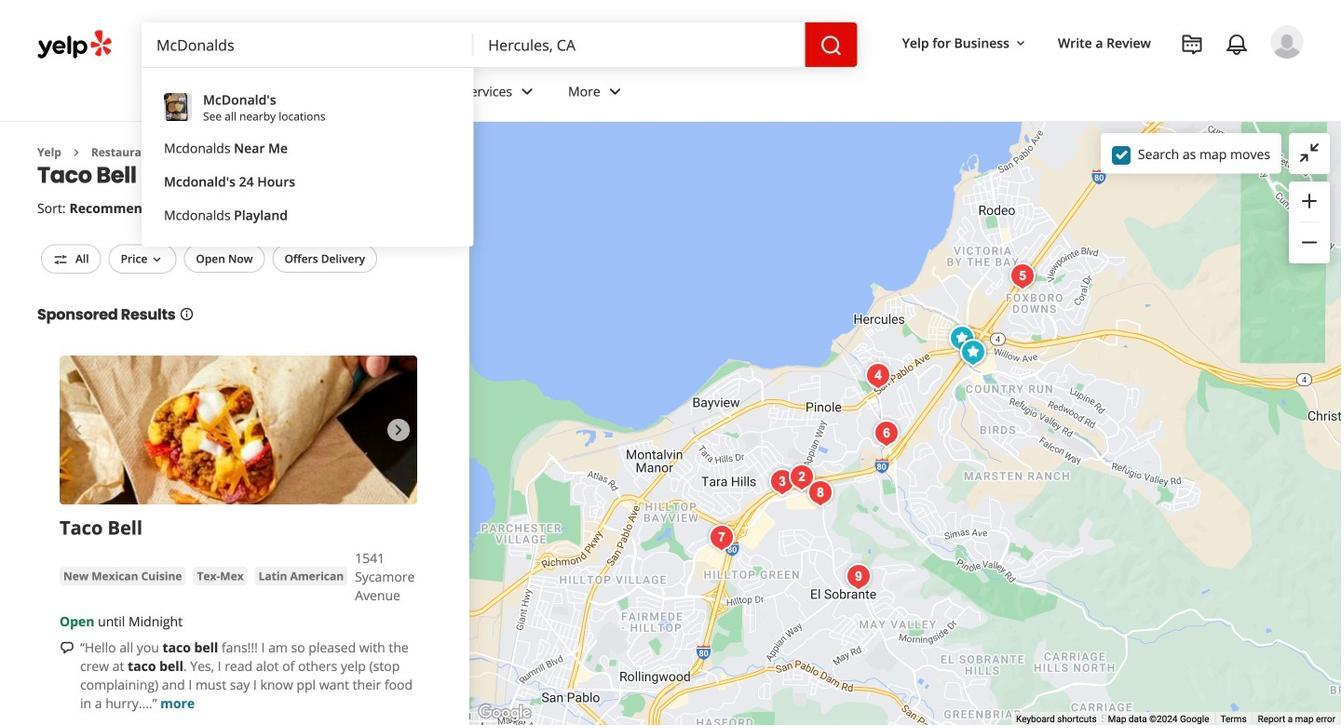 Task type: vqa. For each thing, say whether or not it's contained in the screenshot.
leftmost 16 CHEVRON DOWN V2 image
yes



Task type: locate. For each thing, give the bounding box(es) containing it.
24 chevron down v2 image down things to do, nail salons, plumbers text field
[[233, 80, 255, 103]]

mazatlán taquería image
[[1004, 258, 1042, 295]]

los cerros mexican grill image
[[840, 559, 878, 596]]

search image
[[820, 35, 843, 57]]

address, neighborhood, city, state or zip text field
[[474, 22, 805, 67]]

notifications image
[[1226, 34, 1248, 56]]

user actions element
[[887, 23, 1330, 138]]

2 16 chevron right v2 image from the left
[[167, 145, 182, 160]]

taco bell image
[[955, 334, 992, 372], [955, 334, 992, 372], [783, 459, 821, 497]]

filters group
[[37, 244, 381, 274]]

None search field
[[142, 22, 858, 67]]

zoom in image
[[1299, 190, 1321, 212]]

0 horizontal spatial 16 chevron right v2 image
[[69, 145, 84, 160]]

1 horizontal spatial 24 chevron down v2 image
[[604, 80, 627, 103]]

group
[[1289, 182, 1330, 264]]

sabor latino 17 image
[[860, 358, 897, 395]]

1 horizontal spatial 16 chevron right v2 image
[[167, 145, 182, 160]]

0 horizontal spatial 24 chevron down v2 image
[[233, 80, 255, 103]]

24 chevron down v2 image
[[233, 80, 255, 103], [604, 80, 627, 103]]

next image
[[388, 419, 410, 441]]

previous image
[[67, 419, 89, 441]]

  text field
[[142, 22, 474, 67]]

16 chevron right v2 image
[[69, 145, 84, 160], [167, 145, 182, 160]]

24 chevron down v2 image down 'address, neighborhood, city, state or zip' text field at the top of page
[[604, 80, 627, 103]]

24 chevron down v2 image
[[516, 80, 538, 103]]

business categories element
[[142, 67, 1304, 121]]

map region
[[470, 122, 1341, 726]]

things to do, nail salons, plumbers text field
[[142, 22, 474, 67]]

None field
[[142, 22, 474, 67], [474, 22, 805, 67], [142, 22, 474, 67]]

16 info v2 image
[[194, 201, 209, 216]]



Task type: describe. For each thing, give the bounding box(es) containing it.
16 chevron down v2 image
[[149, 252, 164, 267]]

christina o. image
[[1271, 25, 1304, 59]]

2 24 chevron down v2 image from the left
[[604, 80, 627, 103]]

16 info v2 image
[[179, 307, 194, 322]]

slideshow element
[[60, 356, 417, 505]]

taqueria morena image
[[802, 475, 839, 512]]

zoom out image
[[1299, 231, 1321, 254]]

google image
[[474, 701, 536, 726]]

16 chevron down v2 image
[[1014, 36, 1028, 51]]

16 filter v2 image
[[53, 252, 68, 267]]

que onda tacobar image
[[764, 464, 801, 501]]

1 24 chevron down v2 image from the left
[[233, 80, 255, 103]]

none field 'address, neighborhood, city, state or zip'
[[474, 22, 805, 67]]

taqueria maria image
[[703, 520, 741, 557]]

1 16 chevron right v2 image from the left
[[69, 145, 84, 160]]

taqueria la cocina image
[[868, 415, 906, 453]]

jack in the box image
[[944, 320, 981, 358]]

16 speech v2 image
[[60, 641, 75, 656]]

projects image
[[1181, 34, 1204, 56]]

collapse map image
[[1299, 142, 1321, 164]]



